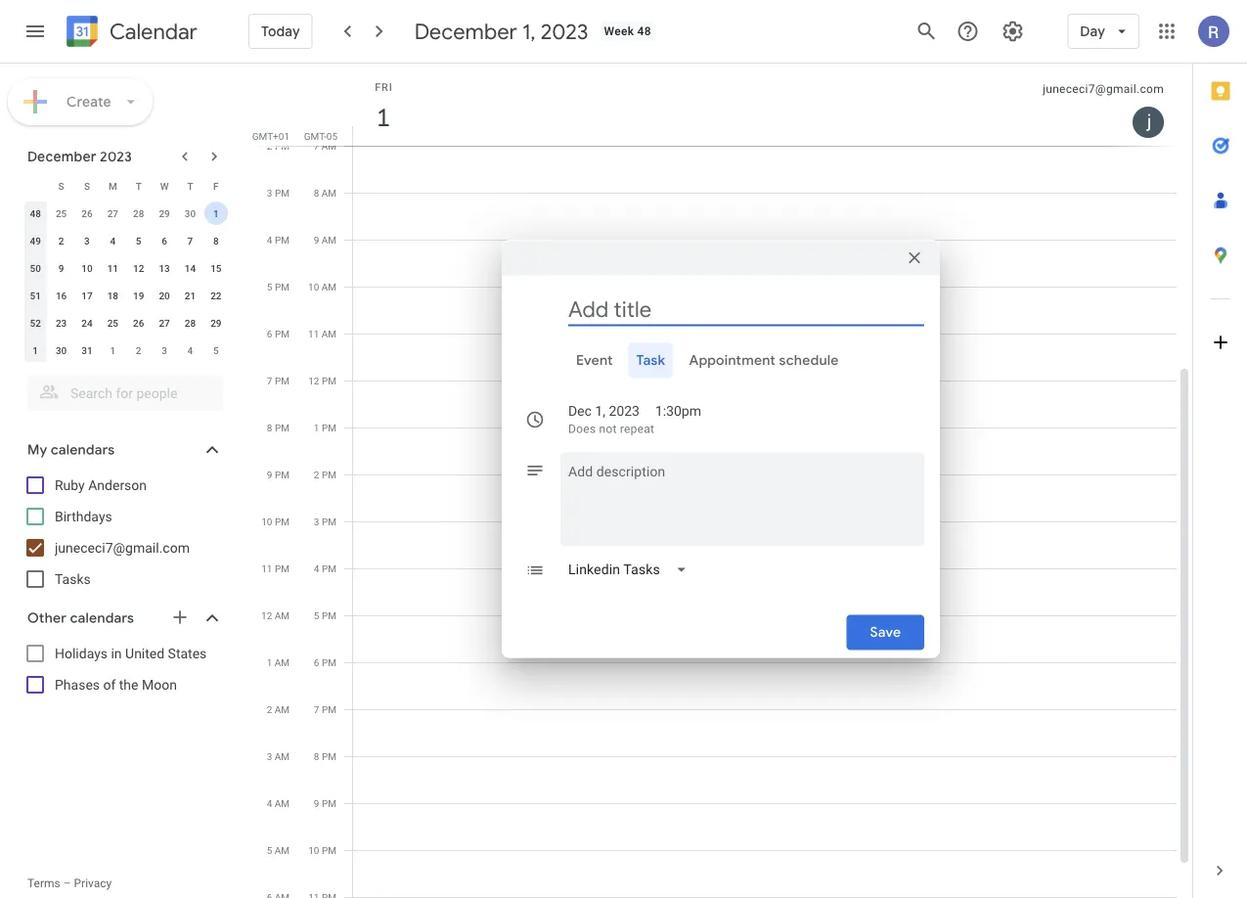 Task type: locate. For each thing, give the bounding box(es) containing it.
0 horizontal spatial 30
[[56, 344, 67, 356]]

calendar
[[110, 18, 198, 45]]

29 right november 28 element
[[159, 207, 170, 219]]

1 s from the left
[[58, 180, 64, 192]]

9 pm right 4 am
[[314, 797, 337, 809]]

0 horizontal spatial 12
[[133, 262, 144, 274]]

25
[[56, 207, 67, 219], [107, 317, 118, 329]]

1 down 12 am
[[267, 657, 272, 668]]

w
[[160, 180, 169, 192]]

united
[[125, 645, 165, 661]]

0 vertical spatial junececi7@gmail.com
[[1043, 82, 1164, 96]]

ruby
[[55, 477, 85, 493]]

t left the w
[[136, 180, 142, 192]]

10 pm right 5 am
[[308, 844, 337, 856]]

11 down 10 am
[[308, 328, 319, 340]]

row containing 51
[[23, 282, 229, 309]]

0 vertical spatial 26
[[81, 207, 93, 219]]

10 up 11 am
[[308, 281, 319, 293]]

6 row from the top
[[23, 309, 229, 337]]

2 horizontal spatial 12
[[308, 375, 319, 386]]

today button
[[249, 8, 313, 55]]

0 horizontal spatial december
[[27, 148, 96, 165]]

7 left 05
[[314, 140, 319, 152]]

birthdays
[[55, 508, 112, 524]]

0 vertical spatial 2023
[[541, 18, 589, 45]]

0 horizontal spatial 26
[[81, 207, 93, 219]]

1 vertical spatial 5 pm
[[314, 610, 337, 621]]

11 element
[[101, 256, 125, 280]]

3 pm left the 8 am
[[267, 187, 290, 199]]

am for 11 am
[[322, 328, 337, 340]]

9 pm up 11 pm
[[267, 469, 290, 480]]

am down 2 am
[[275, 750, 290, 762]]

calendars up 'in'
[[70, 610, 134, 627]]

junececi7@gmail.com inside the my calendars list
[[55, 540, 190, 556]]

31
[[81, 344, 93, 356]]

1 horizontal spatial 5 pm
[[314, 610, 337, 621]]

4 right 11 pm
[[314, 563, 319, 574]]

10 left 11 element on the top left of page
[[81, 262, 93, 274]]

am for 3 am
[[275, 750, 290, 762]]

1 vertical spatial 48
[[30, 207, 41, 219]]

29 for november 29 element
[[159, 207, 170, 219]]

1 vertical spatial 4 pm
[[314, 563, 337, 574]]

1 vertical spatial 11
[[308, 328, 319, 340]]

row containing s
[[23, 172, 229, 200]]

privacy
[[74, 877, 112, 890]]

0 vertical spatial 27
[[107, 207, 118, 219]]

task button
[[629, 343, 674, 378]]

5 pm right 12 am
[[314, 610, 337, 621]]

am for 8 am
[[322, 187, 337, 199]]

junececi7@gmail.com down day popup button
[[1043, 82, 1164, 96]]

8 pm left the 1 pm at the left top of the page
[[267, 422, 290, 433]]

28 right 27 element
[[185, 317, 196, 329]]

t right the w
[[187, 180, 193, 192]]

0 horizontal spatial 4 pm
[[267, 234, 290, 246]]

my
[[27, 441, 47, 459]]

11 right 10 element
[[107, 262, 118, 274]]

7 pm right 2 am
[[314, 704, 337, 715]]

junececi7@gmail.com down birthdays
[[55, 540, 190, 556]]

calendars
[[51, 441, 115, 459], [70, 610, 134, 627]]

0 vertical spatial 30
[[185, 207, 196, 219]]

tab list containing event
[[518, 343, 925, 378]]

27 right november 26 element
[[107, 207, 118, 219]]

1 vertical spatial calendars
[[70, 610, 134, 627]]

25 element
[[101, 311, 125, 335]]

0 vertical spatial 5 pm
[[267, 281, 290, 293]]

junececi7@gmail.com inside 1 column header
[[1043, 82, 1164, 96]]

december 2023 grid
[[19, 172, 229, 364]]

52
[[30, 317, 41, 329]]

1 horizontal spatial 8 pm
[[314, 750, 337, 762]]

14 element
[[179, 256, 202, 280]]

1 horizontal spatial junececi7@gmail.com
[[1043, 82, 1164, 96]]

1 down fri
[[375, 101, 389, 134]]

49
[[30, 235, 41, 247]]

9 up 10 am
[[314, 234, 319, 246]]

1 vertical spatial 6
[[267, 328, 272, 340]]

am down 9 am
[[322, 281, 337, 293]]

6 inside 'row'
[[162, 235, 167, 247]]

1 am
[[267, 657, 290, 668]]

48 right week
[[637, 24, 651, 38]]

1
[[375, 101, 389, 134], [213, 207, 219, 219], [33, 344, 38, 356], [110, 344, 116, 356], [314, 422, 319, 433], [267, 657, 272, 668]]

1 vertical spatial 8 pm
[[314, 750, 337, 762]]

november 29 element
[[153, 202, 176, 225]]

1 horizontal spatial 25
[[107, 317, 118, 329]]

12 down 11 pm
[[261, 610, 272, 621]]

1 vertical spatial 7 pm
[[314, 704, 337, 715]]

0 vertical spatial 6
[[162, 235, 167, 247]]

10 element
[[75, 256, 99, 280]]

1 vertical spatial 6 pm
[[314, 657, 337, 668]]

calendar element
[[63, 12, 198, 55]]

9 pm
[[267, 469, 290, 480], [314, 797, 337, 809]]

26 element
[[127, 311, 150, 335]]

5 down 4 am
[[267, 844, 272, 856]]

29 right 28 element
[[210, 317, 222, 329]]

1, left week
[[522, 18, 536, 45]]

7 left 12 pm
[[267, 375, 272, 386]]

does
[[568, 422, 596, 436]]

3 pm down the 1 pm at the left top of the page
[[314, 516, 337, 527]]

1 left the january 2 element
[[110, 344, 116, 356]]

2 pm
[[267, 140, 290, 152], [314, 469, 337, 480]]

1 horizontal spatial 10 pm
[[308, 844, 337, 856]]

2 row from the top
[[23, 200, 229, 227]]

1 row from the top
[[23, 172, 229, 200]]

am down "7 am"
[[322, 187, 337, 199]]

4 pm
[[267, 234, 290, 246], [314, 563, 337, 574]]

1 horizontal spatial s
[[84, 180, 90, 192]]

0 horizontal spatial 2 pm
[[267, 140, 290, 152]]

2 horizontal spatial 6
[[314, 657, 319, 668]]

2023 for dec 1, 2023
[[609, 403, 640, 419]]

1 vertical spatial 1,
[[595, 403, 606, 419]]

4 pm left 9 am
[[267, 234, 290, 246]]

0 horizontal spatial 8 pm
[[267, 422, 290, 433]]

12 element
[[127, 256, 150, 280]]

2 s from the left
[[84, 180, 90, 192]]

2023
[[541, 18, 589, 45], [100, 148, 132, 165], [609, 403, 640, 419]]

add other calendars image
[[170, 608, 190, 627]]

12 am
[[261, 610, 290, 621]]

privacy link
[[74, 877, 112, 890]]

does not repeat
[[568, 422, 655, 436]]

1 vertical spatial 29
[[210, 317, 222, 329]]

11 inside 11 element
[[107, 262, 118, 274]]

5 pm left 10 am
[[267, 281, 290, 293]]

1 horizontal spatial 7 pm
[[314, 704, 337, 715]]

1 horizontal spatial 29
[[210, 317, 222, 329]]

9 right 4 am
[[314, 797, 319, 809]]

8 down 1 cell
[[213, 235, 219, 247]]

2 pm left gmt-
[[267, 140, 290, 152]]

0 horizontal spatial 28
[[133, 207, 144, 219]]

11 up 12 am
[[261, 563, 272, 574]]

appointment schedule button
[[681, 343, 847, 378]]

0 vertical spatial 3 pm
[[267, 187, 290, 199]]

row group
[[23, 200, 229, 364]]

1 horizontal spatial 6 pm
[[314, 657, 337, 668]]

0 vertical spatial calendars
[[51, 441, 115, 459]]

24 element
[[75, 311, 99, 335]]

4
[[267, 234, 272, 246], [110, 235, 116, 247], [187, 344, 193, 356], [314, 563, 319, 574], [267, 797, 272, 809]]

26 inside 'element'
[[133, 317, 144, 329]]

1 vertical spatial 26
[[133, 317, 144, 329]]

25 right 24 element
[[107, 317, 118, 329]]

0 horizontal spatial 25
[[56, 207, 67, 219]]

junececi7@gmail.com
[[1043, 82, 1164, 96], [55, 540, 190, 556]]

8 pm right 3 am
[[314, 750, 337, 762]]

6
[[162, 235, 167, 247], [267, 328, 272, 340], [314, 657, 319, 668]]

2 vertical spatial 11
[[261, 563, 272, 574]]

6 pm
[[267, 328, 290, 340], [314, 657, 337, 668]]

1, for december
[[522, 18, 536, 45]]

s up november 25 element
[[58, 180, 64, 192]]

1 vertical spatial 2023
[[100, 148, 132, 165]]

0 vertical spatial 28
[[133, 207, 144, 219]]

calendar heading
[[106, 18, 198, 45]]

12 for 12
[[133, 262, 144, 274]]

11 for 11 am
[[308, 328, 319, 340]]

0 vertical spatial 25
[[56, 207, 67, 219]]

2 left january 3 'element'
[[136, 344, 141, 356]]

1,
[[522, 18, 536, 45], [595, 403, 606, 419]]

0 vertical spatial 7 pm
[[267, 375, 290, 386]]

3 inside 'element'
[[162, 344, 167, 356]]

1, up not
[[595, 403, 606, 419]]

4 left "january 5" element
[[187, 344, 193, 356]]

10 pm up 11 pm
[[261, 516, 290, 527]]

25 left november 26 element
[[56, 207, 67, 219]]

8
[[314, 187, 319, 199], [213, 235, 219, 247], [267, 422, 272, 433], [314, 750, 319, 762]]

0 horizontal spatial 11
[[107, 262, 118, 274]]

am up the 8 am
[[322, 140, 337, 152]]

row containing 48
[[23, 200, 229, 227]]

other calendars list
[[4, 638, 243, 701]]

1 vertical spatial 28
[[185, 317, 196, 329]]

0 vertical spatial 4 pm
[[267, 234, 290, 246]]

3 row from the top
[[23, 227, 229, 254]]

6 pm left 11 am
[[267, 328, 290, 340]]

3 left january 4 element at the left top of page
[[162, 344, 167, 356]]

am up 2 am
[[275, 657, 290, 668]]

None field
[[561, 552, 703, 588]]

0 vertical spatial 9 pm
[[267, 469, 290, 480]]

3
[[267, 187, 272, 199], [84, 235, 90, 247], [162, 344, 167, 356], [314, 516, 319, 527], [267, 750, 272, 762]]

8 left the 1 pm at the left top of the page
[[267, 422, 272, 433]]

states
[[168, 645, 207, 661]]

11
[[107, 262, 118, 274], [308, 328, 319, 340], [261, 563, 272, 574]]

1 horizontal spatial 6
[[267, 328, 272, 340]]

am down the 8 am
[[322, 234, 337, 246]]

repeat
[[620, 422, 655, 436]]

05
[[327, 130, 338, 142]]

0 horizontal spatial 29
[[159, 207, 170, 219]]

0 horizontal spatial s
[[58, 180, 64, 192]]

7 pm left 12 pm
[[267, 375, 290, 386]]

1 horizontal spatial 12
[[261, 610, 272, 621]]

26 right november 25 element
[[81, 207, 93, 219]]

gmt-
[[304, 130, 327, 142]]

0 horizontal spatial 6 pm
[[267, 328, 290, 340]]

1 horizontal spatial 3 pm
[[314, 516, 337, 527]]

7 up 14 element
[[187, 235, 193, 247]]

0 vertical spatial 6 pm
[[267, 328, 290, 340]]

8 inside 'row'
[[213, 235, 219, 247]]

26 right 25 element
[[133, 317, 144, 329]]

48
[[637, 24, 651, 38], [30, 207, 41, 219]]

1 vertical spatial 25
[[107, 317, 118, 329]]

2 vertical spatial 6
[[314, 657, 319, 668]]

f
[[213, 180, 219, 192]]

am up 5 am
[[275, 797, 290, 809]]

30 right november 29 element
[[185, 207, 196, 219]]

1 horizontal spatial 27
[[159, 317, 170, 329]]

0 horizontal spatial 1,
[[522, 18, 536, 45]]

14
[[185, 262, 196, 274]]

27 right 26 'element'
[[159, 317, 170, 329]]

10
[[81, 262, 93, 274], [308, 281, 319, 293], [261, 516, 272, 527], [308, 844, 319, 856]]

am down 1 am
[[275, 704, 290, 715]]

s
[[58, 180, 64, 192], [84, 180, 90, 192]]

0 horizontal spatial 7 pm
[[267, 375, 290, 386]]

4 pm right 11 pm
[[314, 563, 337, 574]]

17 element
[[75, 284, 99, 307]]

1 vertical spatial 9 pm
[[314, 797, 337, 809]]

2 horizontal spatial 11
[[308, 328, 319, 340]]

22 element
[[204, 284, 228, 307]]

0 vertical spatial 8 pm
[[267, 422, 290, 433]]

0 vertical spatial 29
[[159, 207, 170, 219]]

t
[[136, 180, 142, 192], [187, 180, 193, 192]]

12 inside 'row'
[[133, 262, 144, 274]]

2023 up the does not repeat
[[609, 403, 640, 419]]

48 left november 25 element
[[30, 207, 41, 219]]

0 vertical spatial 48
[[637, 24, 651, 38]]

create
[[67, 93, 111, 111]]

my calendars list
[[4, 470, 243, 595]]

16 element
[[49, 284, 73, 307]]

5 row from the top
[[23, 282, 229, 309]]

am up 12 pm
[[322, 328, 337, 340]]

1 vertical spatial 27
[[159, 317, 170, 329]]

dec
[[568, 403, 592, 419]]

12 down 11 am
[[308, 375, 319, 386]]

2 horizontal spatial 2023
[[609, 403, 640, 419]]

2 down 1 am
[[267, 704, 272, 715]]

11 for 11 pm
[[261, 563, 272, 574]]

5 right january 4 element at the left top of page
[[213, 344, 219, 356]]

terms link
[[27, 877, 60, 890]]

0 horizontal spatial 27
[[107, 207, 118, 219]]

26
[[81, 207, 93, 219], [133, 317, 144, 329]]

27 element
[[153, 311, 176, 335]]

ruby anderson
[[55, 477, 147, 493]]

tab list
[[1194, 64, 1248, 843], [518, 343, 925, 378]]

2 am
[[267, 704, 290, 715]]

1 horizontal spatial 26
[[133, 317, 144, 329]]

28 right november 27 element
[[133, 207, 144, 219]]

7 row from the top
[[23, 337, 229, 364]]

s left m at top
[[84, 180, 90, 192]]

18
[[107, 290, 118, 301]]

2
[[267, 140, 272, 152], [58, 235, 64, 247], [136, 344, 141, 356], [314, 469, 319, 480], [267, 704, 272, 715]]

9 left 10 element
[[58, 262, 64, 274]]

am up 1 am
[[275, 610, 290, 621]]

29 inside "element"
[[210, 317, 222, 329]]

1 horizontal spatial 9 pm
[[314, 797, 337, 809]]

1 horizontal spatial 1,
[[595, 403, 606, 419]]

december for december 2023
[[27, 148, 96, 165]]

30 left 31 on the left top of the page
[[56, 344, 67, 356]]

2 vertical spatial 12
[[261, 610, 272, 621]]

1 horizontal spatial 30
[[185, 207, 196, 219]]

tasks
[[55, 571, 91, 587]]

12
[[133, 262, 144, 274], [308, 375, 319, 386], [261, 610, 272, 621]]

5 pm
[[267, 281, 290, 293], [314, 610, 337, 621]]

holidays in united states
[[55, 645, 207, 661]]

1 horizontal spatial t
[[187, 180, 193, 192]]

0 horizontal spatial 6
[[162, 235, 167, 247]]

0 vertical spatial 1,
[[522, 18, 536, 45]]

7
[[314, 140, 319, 152], [187, 235, 193, 247], [267, 375, 272, 386], [314, 704, 319, 715]]

1 inside fri 1
[[375, 101, 389, 134]]

1 horizontal spatial december
[[415, 18, 517, 45]]

calendars up ruby on the bottom left of page
[[51, 441, 115, 459]]

1 vertical spatial 12
[[308, 375, 319, 386]]

2023 left week
[[541, 18, 589, 45]]

None search field
[[0, 368, 243, 411]]

12 right 11 element on the top left of page
[[133, 262, 144, 274]]

row
[[23, 172, 229, 200], [23, 200, 229, 227], [23, 227, 229, 254], [23, 254, 229, 282], [23, 282, 229, 309], [23, 309, 229, 337], [23, 337, 229, 364]]

holidays
[[55, 645, 108, 661]]

0 horizontal spatial 48
[[30, 207, 41, 219]]

terms
[[27, 877, 60, 890]]

6 pm right 1 am
[[314, 657, 337, 668]]

1 vertical spatial december
[[27, 148, 96, 165]]

november 26 element
[[75, 202, 99, 225]]

am down 4 am
[[275, 844, 290, 856]]

1 horizontal spatial 2 pm
[[314, 469, 337, 480]]

terms – privacy
[[27, 877, 112, 890]]

2023 up m at top
[[100, 148, 132, 165]]

row group containing 48
[[23, 200, 229, 364]]

1 horizontal spatial 2023
[[541, 18, 589, 45]]

1 vertical spatial junececi7@gmail.com
[[55, 540, 190, 556]]

29 element
[[204, 311, 228, 335]]

1 horizontal spatial 11
[[261, 563, 272, 574]]

calendars for my calendars
[[51, 441, 115, 459]]

6 left 11 am
[[267, 328, 272, 340]]

0 horizontal spatial t
[[136, 180, 142, 192]]

27
[[107, 207, 118, 219], [159, 317, 170, 329]]

0 horizontal spatial junececi7@gmail.com
[[55, 540, 190, 556]]

7 right 2 am
[[314, 704, 319, 715]]

19 element
[[127, 284, 150, 307]]

1 vertical spatial 10 pm
[[308, 844, 337, 856]]

today
[[261, 23, 300, 40]]

30 for 30 element
[[56, 344, 67, 356]]

0 vertical spatial 2 pm
[[267, 140, 290, 152]]

0 vertical spatial 11
[[107, 262, 118, 274]]

3 right f
[[267, 187, 272, 199]]

0 horizontal spatial 10 pm
[[261, 516, 290, 527]]

4 row from the top
[[23, 254, 229, 282]]

4 up 5 am
[[267, 797, 272, 809]]

0 vertical spatial 12
[[133, 262, 144, 274]]

1 right november 30 element
[[213, 207, 219, 219]]



Task type: vqa. For each thing, say whether or not it's contained in the screenshot.
Indigenous to the top
no



Task type: describe. For each thing, give the bounding box(es) containing it.
31 element
[[75, 339, 99, 362]]

29 for 29 "element"
[[210, 317, 222, 329]]

3 up 10 element
[[84, 235, 90, 247]]

fri 1
[[375, 81, 393, 134]]

23
[[56, 317, 67, 329]]

16
[[56, 290, 67, 301]]

17
[[81, 290, 93, 301]]

row group inside december 2023 grid
[[23, 200, 229, 364]]

january 1 element
[[101, 339, 125, 362]]

1 vertical spatial 2 pm
[[314, 469, 337, 480]]

task
[[637, 352, 666, 369]]

48 inside 'row'
[[30, 207, 41, 219]]

Add description text field
[[561, 460, 925, 531]]

event
[[576, 352, 613, 369]]

1 grid
[[250, 64, 1193, 898]]

schedule
[[779, 352, 839, 369]]

20
[[159, 290, 170, 301]]

1 left 30 element
[[33, 344, 38, 356]]

10 right 5 am
[[308, 844, 319, 856]]

2023 for december 1, 2023
[[541, 18, 589, 45]]

7 am
[[314, 140, 337, 152]]

gmt-05
[[304, 130, 338, 142]]

4 am
[[267, 797, 290, 809]]

12 for 12 pm
[[308, 375, 319, 386]]

1 down 12 pm
[[314, 422, 319, 433]]

50
[[30, 262, 41, 274]]

13 element
[[153, 256, 176, 280]]

–
[[63, 877, 71, 890]]

dec 1, 2023
[[568, 403, 640, 419]]

2 t from the left
[[187, 180, 193, 192]]

26 for 26 'element'
[[133, 317, 144, 329]]

11 for 11
[[107, 262, 118, 274]]

21
[[185, 290, 196, 301]]

0 vertical spatial 10 pm
[[261, 516, 290, 527]]

26 for november 26 element
[[81, 207, 93, 219]]

1 cell
[[203, 200, 229, 227]]

21 element
[[179, 284, 202, 307]]

25 for november 25 element
[[56, 207, 67, 219]]

8 am
[[314, 187, 337, 199]]

0 horizontal spatial 3 pm
[[267, 187, 290, 199]]

anderson
[[88, 477, 147, 493]]

week 48
[[604, 24, 651, 38]]

18 element
[[101, 284, 125, 307]]

3 down the 1 pm at the left top of the page
[[314, 516, 319, 527]]

2 down the 1 pm at the left top of the page
[[314, 469, 319, 480]]

am for 5 am
[[275, 844, 290, 856]]

1 horizontal spatial 48
[[637, 24, 651, 38]]

5 left 10 am
[[267, 281, 272, 293]]

1 column header
[[352, 64, 1177, 146]]

friday, december 1 element
[[361, 95, 406, 140]]

15 element
[[204, 256, 228, 280]]

5 down november 28 element
[[136, 235, 141, 247]]

january 3 element
[[153, 339, 176, 362]]

1, for dec
[[595, 403, 606, 419]]

moon
[[142, 677, 177, 693]]

4 left 9 am
[[267, 234, 272, 246]]

2 left gmt-
[[267, 140, 272, 152]]

7 inside december 2023 grid
[[187, 235, 193, 247]]

other
[[27, 610, 67, 627]]

my calendars
[[27, 441, 115, 459]]

8 up 9 am
[[314, 187, 319, 199]]

20 element
[[153, 284, 176, 307]]

january 4 element
[[179, 339, 202, 362]]

1 t from the left
[[136, 180, 142, 192]]

10 up 11 pm
[[261, 516, 272, 527]]

2 right 49
[[58, 235, 64, 247]]

1 horizontal spatial 4 pm
[[314, 563, 337, 574]]

9 up 11 pm
[[267, 469, 272, 480]]

other calendars
[[27, 610, 134, 627]]

10 am
[[308, 281, 337, 293]]

event button
[[568, 343, 621, 378]]

5 right 12 am
[[314, 610, 319, 621]]

main drawer image
[[23, 20, 47, 43]]

day button
[[1068, 8, 1140, 55]]

11 pm
[[261, 563, 290, 574]]

am for 7 am
[[322, 140, 337, 152]]

appointment schedule
[[689, 352, 839, 369]]

my calendars button
[[4, 434, 243, 466]]

30 for november 30 element
[[185, 207, 196, 219]]

51
[[30, 290, 41, 301]]

23 element
[[49, 311, 73, 335]]

november 28 element
[[127, 202, 150, 225]]

2 inside the january 2 element
[[136, 344, 141, 356]]

november 27 element
[[101, 202, 125, 225]]

am for 9 am
[[322, 234, 337, 246]]

december 2023
[[27, 148, 132, 165]]

3 down 2 am
[[267, 750, 272, 762]]

in
[[111, 645, 122, 661]]

row containing 49
[[23, 227, 229, 254]]

27 for november 27 element
[[107, 207, 118, 219]]

am for 1 am
[[275, 657, 290, 668]]

settings menu image
[[1001, 20, 1025, 43]]

appointment
[[689, 352, 776, 369]]

28 element
[[179, 311, 202, 335]]

0 horizontal spatial 2023
[[100, 148, 132, 165]]

december for december 1, 2023
[[415, 18, 517, 45]]

9 inside december 2023 grid
[[58, 262, 64, 274]]

week
[[604, 24, 634, 38]]

27 for 27 element
[[159, 317, 170, 329]]

13
[[159, 262, 170, 274]]

am for 10 am
[[322, 281, 337, 293]]

12 pm
[[308, 375, 337, 386]]

am for 2 am
[[275, 704, 290, 715]]

fri
[[375, 81, 393, 93]]

4 down november 27 element
[[110, 235, 116, 247]]

november 30 element
[[179, 202, 202, 225]]

row containing 50
[[23, 254, 229, 282]]

other calendars button
[[4, 603, 243, 634]]

25 for 25 element
[[107, 317, 118, 329]]

5 am
[[267, 844, 290, 856]]

19
[[133, 290, 144, 301]]

0 horizontal spatial 5 pm
[[267, 281, 290, 293]]

28 for 28 element
[[185, 317, 196, 329]]

22
[[210, 290, 222, 301]]

11 am
[[308, 328, 337, 340]]

gmt+01
[[252, 130, 290, 142]]

24
[[81, 317, 93, 329]]

1 pm
[[314, 422, 337, 433]]

row containing 1
[[23, 337, 229, 364]]

12 for 12 am
[[261, 610, 272, 621]]

phases of the moon
[[55, 677, 177, 693]]

am for 4 am
[[275, 797, 290, 809]]

9 am
[[314, 234, 337, 246]]

calendars for other calendars
[[70, 610, 134, 627]]

Search for people text field
[[39, 376, 211, 411]]

the
[[119, 677, 138, 693]]

november 25 element
[[49, 202, 73, 225]]

1 horizontal spatial tab list
[[1194, 64, 1248, 843]]

phases
[[55, 677, 100, 693]]

not
[[599, 422, 617, 436]]

28 for november 28 element
[[133, 207, 144, 219]]

1:30pm
[[655, 403, 702, 419]]

create button
[[8, 78, 153, 125]]

am for 12 am
[[275, 610, 290, 621]]

8 right 3 am
[[314, 750, 319, 762]]

day
[[1081, 23, 1106, 40]]

30 element
[[49, 339, 73, 362]]

january 5 element
[[204, 339, 228, 362]]

15
[[210, 262, 222, 274]]

Add title text field
[[568, 295, 925, 324]]

january 2 element
[[127, 339, 150, 362]]

1 vertical spatial 3 pm
[[314, 516, 337, 527]]

row containing 52
[[23, 309, 229, 337]]

1 inside cell
[[213, 207, 219, 219]]

of
[[103, 677, 116, 693]]

december 1, 2023
[[415, 18, 589, 45]]

3 am
[[267, 750, 290, 762]]

m
[[109, 180, 117, 192]]

10 inside 'row'
[[81, 262, 93, 274]]



